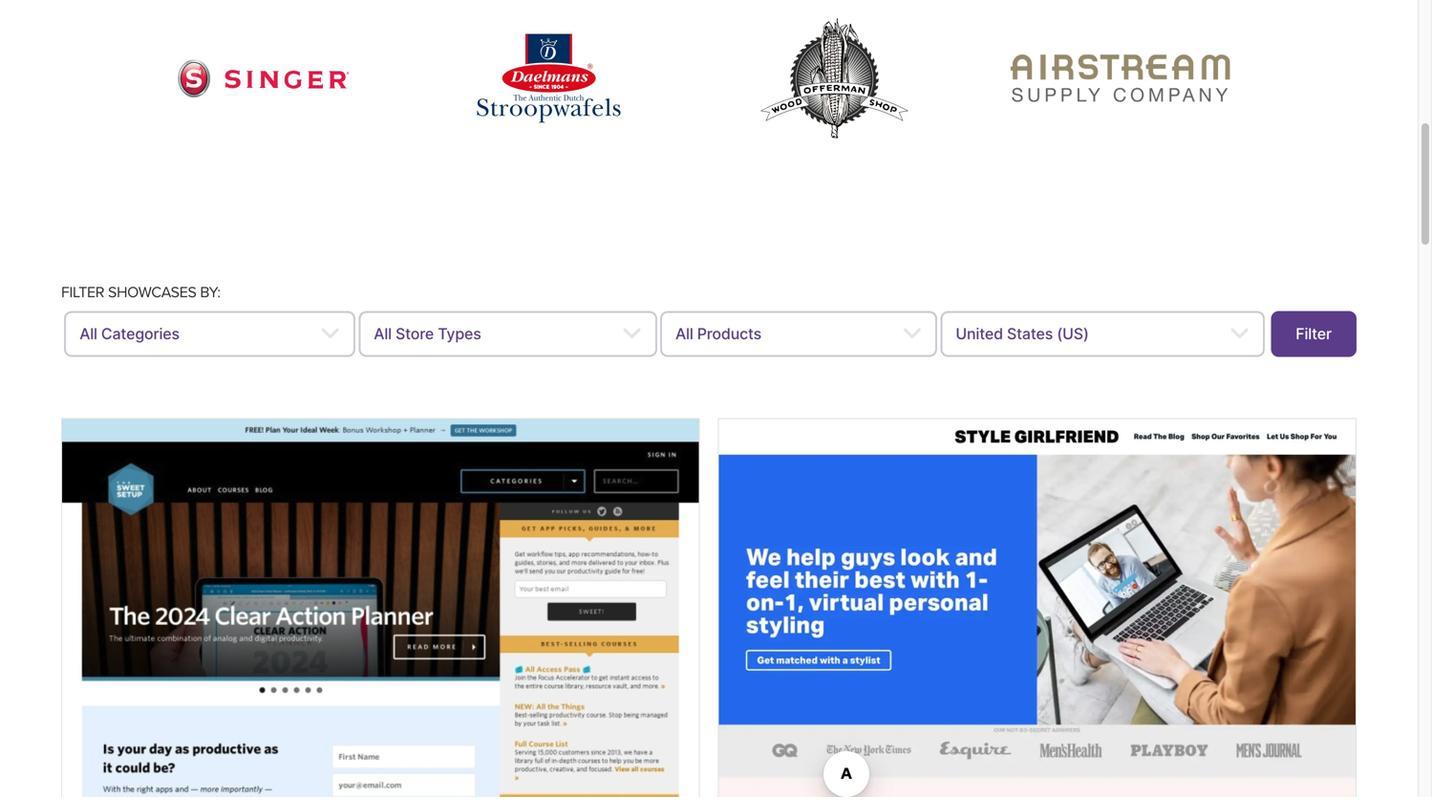 Task type: locate. For each thing, give the bounding box(es) containing it.
0 horizontal spatial filter
[[61, 283, 104, 301]]

all for all store types
[[374, 325, 392, 343]]

angle down image inside "all products" field
[[903, 323, 923, 346]]

1 horizontal spatial angle down image
[[903, 323, 923, 346]]

offerman workshop image
[[749, 9, 921, 148]]

angle down image inside 'all categories' field
[[320, 323, 340, 346]]

1 horizontal spatial filter
[[1296, 325, 1333, 343]]

filter for filter showcases by:
[[61, 283, 104, 301]]

all store types
[[374, 325, 481, 343]]

0 horizontal spatial angle down image
[[622, 323, 642, 346]]

united
[[956, 325, 1004, 343]]

all left categories
[[80, 325, 97, 343]]

filter showcases by:
[[61, 283, 221, 301]]

showcases
[[108, 283, 197, 301]]

filter
[[61, 283, 104, 301], [1296, 325, 1333, 343]]

1 angle down image from the left
[[320, 323, 340, 346]]

angle down image for all products
[[903, 323, 923, 346]]

2 horizontal spatial all
[[676, 325, 694, 343]]

angle down image
[[622, 323, 642, 346], [903, 323, 923, 346]]

filter button
[[1272, 311, 1357, 357]]

1 all from the left
[[80, 325, 97, 343]]

0 vertical spatial filter
[[61, 283, 104, 301]]

All Products field
[[661, 311, 938, 357]]

1 angle down image from the left
[[622, 323, 642, 346]]

types
[[438, 325, 481, 343]]

3 all from the left
[[676, 325, 694, 343]]

angle down image left all products
[[622, 323, 642, 346]]

angle down image for all store types
[[622, 323, 642, 346]]

0 horizontal spatial all
[[80, 325, 97, 343]]

all
[[80, 325, 97, 343], [374, 325, 392, 343], [676, 325, 694, 343]]

1 horizontal spatial angle down image
[[1230, 323, 1250, 346]]

2 all from the left
[[374, 325, 392, 343]]

United States (US) field
[[941, 311, 1266, 357]]

0 horizontal spatial angle down image
[[320, 323, 340, 346]]

all for all categories
[[80, 325, 97, 343]]

1 horizontal spatial all
[[374, 325, 392, 343]]

angle down image inside united states (us) field
[[1230, 323, 1250, 346]]

2 angle down image from the left
[[903, 323, 923, 346]]

All Categories field
[[64, 311, 356, 357]]

1 vertical spatial filter
[[1296, 325, 1333, 343]]

all categories
[[80, 325, 180, 343]]

angle down image left store
[[320, 323, 340, 346]]

all left store
[[374, 325, 392, 343]]

angle down image
[[320, 323, 340, 346], [1230, 323, 1250, 346]]

2 angle down image from the left
[[1230, 323, 1250, 346]]

products
[[698, 325, 762, 343]]

angle down image left the filter button
[[1230, 323, 1250, 346]]

angle down image inside all store types field
[[622, 323, 642, 346]]

all left products
[[676, 325, 694, 343]]

airstream supply company image
[[1011, 54, 1231, 103]]

filter inside button
[[1296, 325, 1333, 343]]

angle down image left the united
[[903, 323, 923, 346]]

All Store Types field
[[359, 311, 657, 357]]



Task type: describe. For each thing, give the bounding box(es) containing it.
angle down image for united states (us)
[[1230, 323, 1250, 346]]

(us)
[[1057, 325, 1089, 343]]

filter for filter
[[1296, 325, 1333, 343]]

states
[[1008, 325, 1054, 343]]

all products
[[676, 325, 762, 343]]

store
[[396, 325, 434, 343]]

angle down image for all categories
[[320, 323, 340, 346]]

all for all products
[[676, 325, 694, 343]]

daelmans stroopwafels image
[[477, 34, 621, 123]]

singer australia image
[[177, 59, 349, 98]]

united states (us)
[[956, 325, 1089, 343]]

by:
[[200, 283, 221, 301]]

categories
[[101, 325, 180, 343]]



Task type: vqa. For each thing, say whether or not it's contained in the screenshot.
Search icon
no



